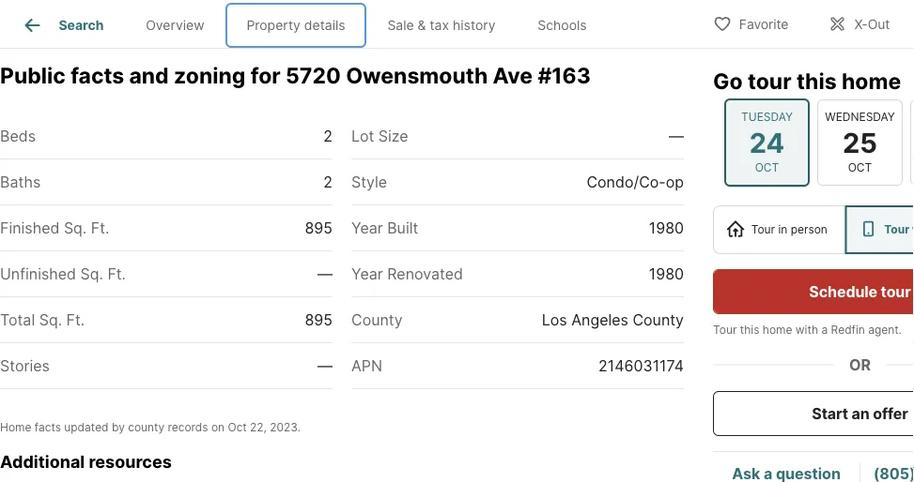 Task type: describe. For each thing, give the bounding box(es) containing it.
tour in person option
[[713, 206, 845, 255]]

details
[[304, 17, 345, 33]]

op
[[666, 173, 684, 192]]

owensmouth
[[346, 63, 488, 89]]

895 for finished sq. ft.
[[305, 219, 333, 238]]

home
[[0, 422, 31, 435]]

in
[[778, 223, 788, 237]]

finished sq. ft.
[[0, 219, 109, 238]]

&
[[418, 17, 426, 33]]

go
[[713, 68, 743, 94]]

on
[[211, 422, 225, 435]]

updated
[[64, 422, 109, 435]]

additional resources
[[0, 452, 172, 473]]

favorite
[[739, 16, 789, 32]]

additional
[[0, 452, 85, 473]]

ave
[[493, 63, 533, 89]]

895 for total sq. ft.
[[305, 311, 333, 330]]

tour v
[[884, 223, 914, 237]]

sq. for unfinished
[[80, 265, 103, 284]]

2146031174
[[599, 357, 684, 376]]

x-out button
[[812, 4, 906, 43]]

total sq. ft.
[[0, 311, 85, 330]]

2 vertical spatial —
[[318, 357, 333, 376]]

1 vertical spatial home
[[763, 324, 792, 337]]

wednesday
[[825, 110, 895, 124]]

tour for tour this home with a redfin agent.
[[713, 324, 737, 337]]

overview
[[146, 17, 204, 33]]

x-out
[[854, 16, 890, 32]]

public
[[0, 63, 66, 89]]

go tour this home
[[713, 68, 901, 94]]

size
[[378, 127, 408, 146]]

list box containing tour in person
[[713, 206, 914, 255]]

baths
[[0, 173, 41, 192]]

1 vertical spatial this
[[740, 324, 760, 337]]

zoning
[[174, 63, 246, 89]]

0 horizontal spatial oct
[[228, 422, 247, 435]]

schools tab
[[517, 3, 608, 48]]

start an offer button
[[713, 392, 914, 437]]

start
[[812, 405, 848, 423]]

schedule tour button
[[713, 270, 914, 315]]

year for year built
[[351, 219, 383, 238]]

stories
[[0, 357, 50, 376]]

1 horizontal spatial home
[[842, 68, 901, 94]]

— for sq.
[[318, 265, 333, 284]]

tour for tour v
[[884, 223, 909, 237]]

tour for go
[[748, 68, 792, 94]]

renovated
[[387, 265, 463, 284]]

county
[[128, 422, 165, 435]]

tax
[[430, 17, 449, 33]]

apn
[[351, 357, 382, 376]]

property details
[[247, 17, 345, 33]]

sale
[[387, 17, 414, 33]]

facts for updated
[[35, 422, 61, 435]]

offer
[[873, 405, 908, 423]]

year renovated
[[351, 265, 463, 284]]

and
[[129, 63, 169, 89]]

tour in person
[[751, 223, 828, 237]]

angeles
[[571, 311, 628, 330]]

condo/co-
[[587, 173, 666, 192]]

sale & tax history tab
[[366, 3, 517, 48]]

24
[[749, 126, 785, 159]]

2 for beds
[[323, 127, 333, 146]]

.
[[298, 422, 301, 435]]

sale & tax history
[[387, 17, 496, 33]]

property
[[247, 17, 301, 33]]

overview tab
[[125, 3, 225, 48]]

tour for schedule
[[881, 283, 911, 301]]

search link
[[21, 14, 104, 37]]



Task type: locate. For each thing, give the bounding box(es) containing it.
None button
[[724, 98, 810, 187], [817, 99, 903, 186], [910, 99, 914, 186], [724, 98, 810, 187], [817, 99, 903, 186], [910, 99, 914, 186]]

— for size
[[669, 127, 684, 146]]

1 vertical spatial —
[[318, 265, 333, 284]]

1 vertical spatial 2
[[323, 173, 333, 192]]

or
[[849, 356, 871, 374]]

resources
[[89, 452, 172, 473]]

sq. right total at bottom
[[39, 311, 62, 330]]

records
[[168, 422, 208, 435]]

0 horizontal spatial facts
[[35, 422, 61, 435]]

0 horizontal spatial home
[[763, 324, 792, 337]]

tour for tour in person
[[751, 223, 775, 237]]

los angeles county
[[542, 311, 684, 330]]

— up op
[[669, 127, 684, 146]]

0 vertical spatial 895
[[305, 219, 333, 238]]

0 horizontal spatial tour
[[713, 324, 737, 337]]

schools
[[538, 17, 587, 33]]

v
[[912, 223, 914, 237]]

1980 down op
[[649, 219, 684, 238]]

facts for and
[[71, 63, 124, 89]]

1 2 from the top
[[323, 127, 333, 146]]

1980 for year renovated
[[649, 265, 684, 284]]

year down year built
[[351, 265, 383, 284]]

lot size
[[351, 127, 408, 146]]

1 county from the left
[[351, 311, 403, 330]]

ft. down finished sq. ft.
[[107, 265, 126, 284]]

wednesday 25 oct
[[825, 110, 895, 175]]

beds
[[0, 127, 36, 146]]

0 vertical spatial facts
[[71, 63, 124, 89]]

1 horizontal spatial tour
[[881, 283, 911, 301]]

0 vertical spatial 2
[[323, 127, 333, 146]]

1 vertical spatial 1980
[[649, 265, 684, 284]]

1 horizontal spatial county
[[633, 311, 684, 330]]

lot
[[351, 127, 374, 146]]

tour inside button
[[881, 283, 911, 301]]

tour v option
[[845, 206, 914, 255]]

tab list
[[0, 0, 623, 48]]

— left apn
[[318, 357, 333, 376]]

0 vertical spatial ft.
[[91, 219, 109, 238]]

oct down 25
[[848, 161, 872, 175]]

tour inside tour v option
[[884, 223, 909, 237]]

facts left 'and'
[[71, 63, 124, 89]]

2023
[[270, 422, 298, 435]]

sq. for total
[[39, 311, 62, 330]]

oct right on
[[228, 422, 247, 435]]

schedule
[[809, 283, 877, 301]]

for
[[251, 63, 281, 89]]

1 vertical spatial 895
[[305, 311, 333, 330]]

home up wednesday
[[842, 68, 901, 94]]

2 year from the top
[[351, 265, 383, 284]]

county
[[351, 311, 403, 330], [633, 311, 684, 330]]

ft.
[[91, 219, 109, 238], [107, 265, 126, 284], [66, 311, 85, 330]]

1980 up los angeles county
[[649, 265, 684, 284]]

x-
[[854, 16, 868, 32]]

2 2 from the top
[[323, 173, 333, 192]]

year
[[351, 219, 383, 238], [351, 265, 383, 284]]

0 vertical spatial —
[[669, 127, 684, 146]]

1 vertical spatial tour
[[881, 283, 911, 301]]

1 vertical spatial sq.
[[80, 265, 103, 284]]

tour up tuesday
[[748, 68, 792, 94]]

home
[[842, 68, 901, 94], [763, 324, 792, 337]]

home facts updated by county records on oct 22, 2023 .
[[0, 422, 301, 435]]

1980 for year built
[[649, 219, 684, 238]]

total
[[0, 311, 35, 330]]

1 vertical spatial facts
[[35, 422, 61, 435]]

1 horizontal spatial oct
[[755, 161, 779, 175]]

—
[[669, 127, 684, 146], [318, 265, 333, 284], [318, 357, 333, 376]]

oct for 25
[[848, 161, 872, 175]]

this
[[797, 68, 837, 94], [740, 324, 760, 337]]

2 left style
[[323, 173, 333, 192]]

1 1980 from the top
[[649, 219, 684, 238]]

this up wednesday
[[797, 68, 837, 94]]

2 horizontal spatial tour
[[884, 223, 909, 237]]

sq.
[[64, 219, 87, 238], [80, 265, 103, 284], [39, 311, 62, 330]]

by
[[112, 422, 125, 435]]

style
[[351, 173, 387, 192]]

1 year from the top
[[351, 219, 383, 238]]

favorite button
[[697, 4, 805, 43]]

0 horizontal spatial county
[[351, 311, 403, 330]]

sq. for finished
[[64, 219, 87, 238]]

tab list containing search
[[0, 0, 623, 48]]

ft. for unfinished sq. ft.
[[107, 265, 126, 284]]

895
[[305, 219, 333, 238], [305, 311, 333, 330]]

list box
[[713, 206, 914, 255]]

los
[[542, 311, 567, 330]]

oct inside wednesday 25 oct
[[848, 161, 872, 175]]

2
[[323, 127, 333, 146], [323, 173, 333, 192]]

agent.
[[868, 324, 902, 337]]

unfinished sq. ft.
[[0, 265, 126, 284]]

out
[[868, 16, 890, 32]]

0 vertical spatial this
[[797, 68, 837, 94]]

1980
[[649, 219, 684, 238], [649, 265, 684, 284]]

2 county from the left
[[633, 311, 684, 330]]

county up 2146031174
[[633, 311, 684, 330]]

a
[[821, 324, 828, 337]]

2 vertical spatial ft.
[[66, 311, 85, 330]]

sq. right "finished"
[[64, 219, 87, 238]]

oct inside tuesday 24 oct
[[755, 161, 779, 175]]

ft. for finished sq. ft.
[[91, 219, 109, 238]]

search
[[59, 17, 104, 33]]

person
[[791, 223, 828, 237]]

public facts and zoning for 5720 owensmouth ave #163
[[0, 63, 591, 89]]

history
[[453, 17, 496, 33]]

ft. up unfinished sq. ft.
[[91, 219, 109, 238]]

2 895 from the top
[[305, 311, 333, 330]]

tour left with
[[713, 324, 737, 337]]

25
[[843, 126, 877, 159]]

0 vertical spatial sq.
[[64, 219, 87, 238]]

start an offer
[[812, 405, 908, 423]]

year left built
[[351, 219, 383, 238]]

2 left lot
[[323, 127, 333, 146]]

2 vertical spatial sq.
[[39, 311, 62, 330]]

finished
[[0, 219, 60, 238]]

with
[[796, 324, 818, 337]]

sq. right unfinished
[[80, 265, 103, 284]]

2 1980 from the top
[[649, 265, 684, 284]]

year built
[[351, 219, 418, 238]]

oct down 24
[[755, 161, 779, 175]]

tour
[[748, 68, 792, 94], [881, 283, 911, 301]]

1 895 from the top
[[305, 219, 333, 238]]

#163
[[538, 63, 591, 89]]

1 horizontal spatial this
[[797, 68, 837, 94]]

an
[[852, 405, 870, 423]]

redfin
[[831, 324, 865, 337]]

tuesday 24 oct
[[741, 110, 793, 175]]

ft. for total sq. ft.
[[66, 311, 85, 330]]

tour up agent. at the right bottom
[[881, 283, 911, 301]]

built
[[387, 219, 418, 238]]

tour
[[751, 223, 775, 237], [884, 223, 909, 237], [713, 324, 737, 337]]

condo/co-op
[[587, 173, 684, 192]]

0 horizontal spatial this
[[740, 324, 760, 337]]

ft. down unfinished sq. ft.
[[66, 311, 85, 330]]

0 vertical spatial 1980
[[649, 219, 684, 238]]

county up apn
[[351, 311, 403, 330]]

tour this home with a redfin agent.
[[713, 324, 902, 337]]

22,
[[250, 422, 267, 435]]

year for year renovated
[[351, 265, 383, 284]]

tour left v
[[884, 223, 909, 237]]

tuesday
[[741, 110, 793, 124]]

1 horizontal spatial tour
[[751, 223, 775, 237]]

oct
[[755, 161, 779, 175], [848, 161, 872, 175], [228, 422, 247, 435]]

5720
[[286, 63, 341, 89]]

oct for 24
[[755, 161, 779, 175]]

this left with
[[740, 324, 760, 337]]

unfinished
[[0, 265, 76, 284]]

property details tab
[[225, 3, 366, 48]]

1 vertical spatial ft.
[[107, 265, 126, 284]]

home left with
[[763, 324, 792, 337]]

facts right home
[[35, 422, 61, 435]]

1 vertical spatial year
[[351, 265, 383, 284]]

0 horizontal spatial tour
[[748, 68, 792, 94]]

schedule tour
[[809, 283, 911, 301]]

tour inside 'tour in person' option
[[751, 223, 775, 237]]

0 vertical spatial tour
[[748, 68, 792, 94]]

2 for baths
[[323, 173, 333, 192]]

0 vertical spatial year
[[351, 219, 383, 238]]

0 vertical spatial home
[[842, 68, 901, 94]]

2 horizontal spatial oct
[[848, 161, 872, 175]]

1 horizontal spatial facts
[[71, 63, 124, 89]]

— left year renovated
[[318, 265, 333, 284]]

tour left in
[[751, 223, 775, 237]]



Task type: vqa. For each thing, say whether or not it's contained in the screenshot.
benedictine to the top
no



